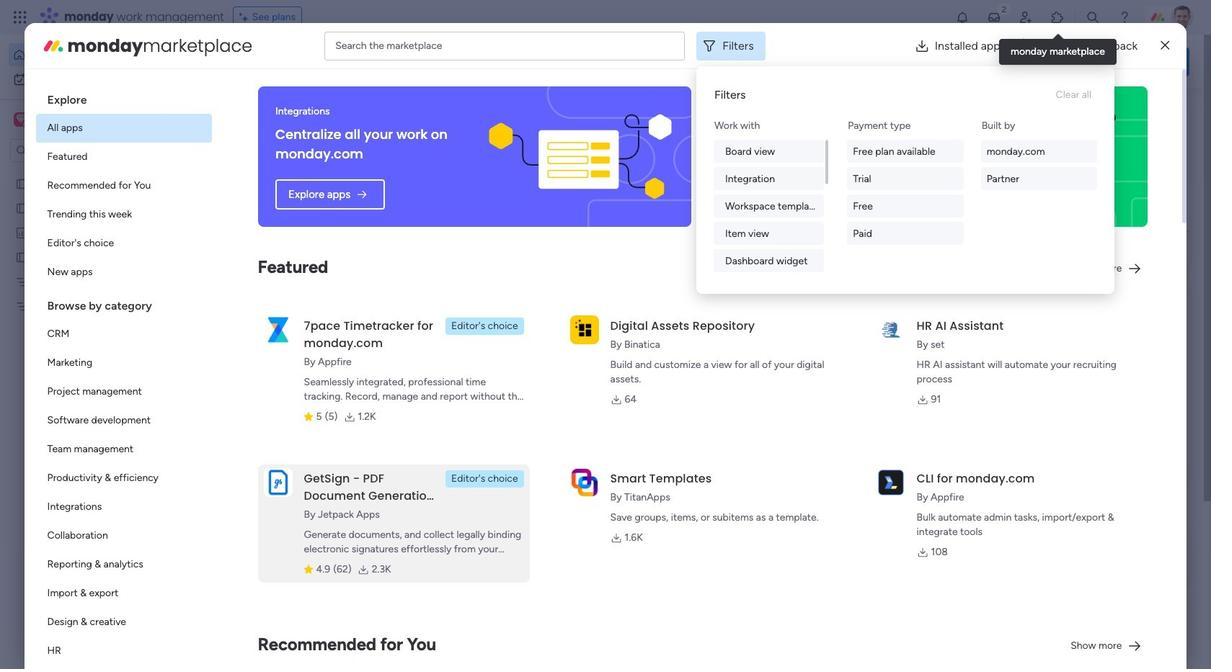 Task type: vqa. For each thing, say whether or not it's contained in the screenshot.
top monday marketplace image
yes



Task type: describe. For each thing, give the bounding box(es) containing it.
workspace selection element
[[14, 111, 120, 130]]

invite members image
[[1019, 10, 1033, 25]]

select product image
[[13, 10, 27, 25]]

v2 bolt switch image
[[1097, 54, 1106, 70]]

notifications image
[[955, 10, 970, 25]]

1 public board image from the top
[[15, 177, 29, 190]]

0 horizontal spatial public board image
[[15, 201, 29, 215]]

component image
[[712, 286, 725, 299]]

public dashboard image inside quick search results list box
[[712, 263, 728, 279]]

getting started element
[[973, 525, 1190, 583]]

2 heading from the top
[[36, 287, 212, 320]]

v2 user feedback image
[[985, 54, 996, 70]]

Search in workspace field
[[30, 142, 120, 159]]

0 vertical spatial public dashboard image
[[15, 226, 29, 239]]

dapulse x slim image
[[1168, 105, 1185, 122]]

2 public board image from the top
[[15, 250, 29, 264]]

help image
[[1117, 10, 1132, 25]]

2 image
[[998, 1, 1011, 17]]

monday marketplace image
[[1050, 10, 1065, 25]]

2 banner logo image from the left
[[943, 87, 1131, 227]]

circle o image
[[995, 172, 1004, 183]]



Task type: locate. For each thing, give the bounding box(es) containing it.
0 horizontal spatial banner logo image
[[487, 87, 674, 227]]

1 vertical spatial heading
[[36, 287, 212, 320]]

1 horizontal spatial public dashboard image
[[712, 263, 728, 279]]

2 check circle image from the top
[[995, 154, 1004, 165]]

1 horizontal spatial terry turtle image
[[1171, 6, 1194, 29]]

0 horizontal spatial terry turtle image
[[257, 645, 285, 670]]

see plans image
[[239, 9, 252, 25]]

app logo image
[[264, 316, 292, 344], [570, 316, 599, 344], [876, 316, 905, 344], [264, 468, 292, 497], [570, 468, 599, 497], [876, 468, 905, 497]]

option
[[9, 43, 175, 66], [9, 68, 175, 91], [36, 114, 212, 143], [36, 143, 212, 172], [0, 171, 184, 173], [36, 172, 212, 200], [36, 200, 212, 229], [36, 229, 212, 258], [36, 258, 212, 287], [36, 320, 212, 349], [36, 349, 212, 378], [36, 378, 212, 407], [36, 407, 212, 435], [36, 435, 212, 464], [36, 464, 212, 493], [36, 493, 212, 522], [36, 522, 212, 551], [36, 551, 212, 580], [36, 580, 212, 608], [36, 608, 212, 637], [36, 637, 212, 666]]

monday marketplace image
[[42, 34, 65, 57]]

1 vertical spatial public board image
[[15, 250, 29, 264]]

workspace image
[[16, 112, 26, 128]]

1 vertical spatial terry turtle image
[[257, 645, 285, 670]]

0 vertical spatial terry turtle image
[[1171, 6, 1194, 29]]

1 heading from the top
[[36, 81, 212, 114]]

0 vertical spatial public board image
[[15, 201, 29, 215]]

1 horizontal spatial banner logo image
[[943, 87, 1131, 227]]

workspace image
[[14, 112, 28, 128]]

1 check circle image from the top
[[995, 135, 1004, 146]]

terry turtle image
[[1171, 6, 1194, 29], [257, 645, 285, 670]]

dapulse x slim image
[[1161, 37, 1170, 54]]

quick search results list box
[[223, 135, 939, 503]]

templates image image
[[986, 290, 1177, 390]]

1 vertical spatial check circle image
[[995, 154, 1004, 165]]

1 horizontal spatial public board image
[[241, 263, 257, 279]]

heading
[[36, 81, 212, 114], [36, 287, 212, 320]]

1 vertical spatial public dashboard image
[[712, 263, 728, 279]]

1 banner logo image from the left
[[487, 87, 674, 227]]

public dashboard image
[[15, 226, 29, 239], [712, 263, 728, 279]]

public board image
[[15, 177, 29, 190], [15, 250, 29, 264]]

0 vertical spatial heading
[[36, 81, 212, 114]]

0 vertical spatial check circle image
[[995, 135, 1004, 146]]

banner logo image
[[487, 87, 674, 227], [943, 87, 1131, 227]]

search everything image
[[1086, 10, 1100, 25]]

help center element
[[973, 595, 1190, 652]]

1 vertical spatial public board image
[[241, 263, 257, 279]]

list box
[[36, 81, 212, 670], [0, 168, 184, 513]]

0 horizontal spatial public dashboard image
[[15, 226, 29, 239]]

check circle image
[[995, 135, 1004, 146], [995, 154, 1004, 165]]

public board image
[[15, 201, 29, 215], [241, 263, 257, 279]]

update feed image
[[987, 10, 1001, 25]]

0 vertical spatial public board image
[[15, 177, 29, 190]]

2 element
[[368, 543, 385, 560]]



